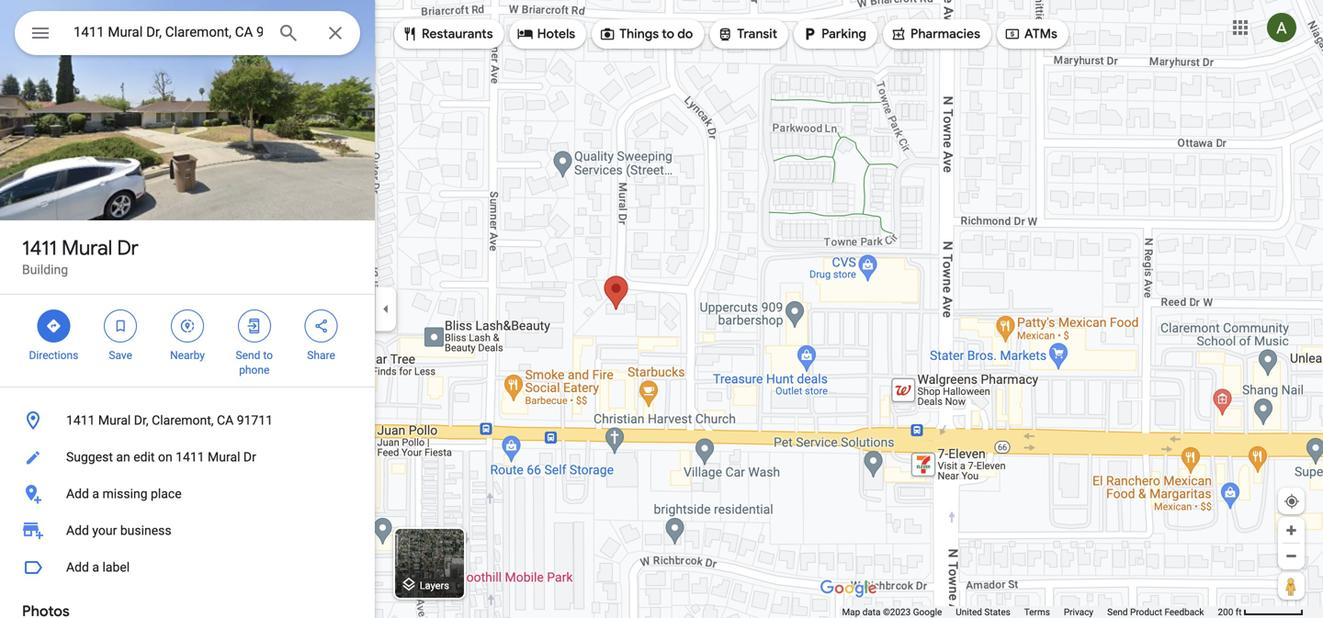 Task type: describe. For each thing, give the bounding box(es) containing it.
zoom out image
[[1285, 550, 1298, 563]]

200 ft
[[1218, 607, 1242, 618]]


[[179, 316, 196, 336]]


[[517, 24, 534, 44]]


[[402, 24, 418, 44]]

200 ft button
[[1218, 607, 1304, 618]]

none field inside 1411 mural dr, claremont, ca 91711 field
[[74, 21, 263, 43]]

data
[[863, 607, 881, 618]]

add for add a label
[[66, 560, 89, 575]]

to inside send to phone
[[263, 349, 273, 362]]


[[801, 24, 818, 44]]


[[112, 316, 129, 336]]

a for label
[[92, 560, 99, 575]]

privacy button
[[1064, 606, 1094, 618]]

 pharmacies
[[890, 24, 980, 44]]

atms
[[1025, 26, 1058, 42]]

send product feedback
[[1107, 607, 1204, 618]]

add a missing place button
[[0, 476, 375, 513]]


[[599, 24, 616, 44]]

©2023
[[883, 607, 911, 618]]

building
[[22, 262, 68, 278]]

1411 mural dr, claremont, ca 91711
[[66, 413, 273, 428]]

 transit
[[717, 24, 777, 44]]

add a label button
[[0, 550, 375, 586]]

claremont,
[[152, 413, 214, 428]]

zoom in image
[[1285, 524, 1298, 538]]

1411 mural dr main content
[[0, 0, 375, 618]]

on
[[158, 450, 172, 465]]

hotels
[[537, 26, 575, 42]]

200
[[1218, 607, 1234, 618]]

2 vertical spatial mural
[[208, 450, 240, 465]]

suggest an edit on 1411 mural dr button
[[0, 439, 375, 476]]

 hotels
[[517, 24, 575, 44]]

 parking
[[801, 24, 867, 44]]

 button
[[15, 11, 66, 59]]

google maps element
[[0, 0, 1323, 618]]

dr inside 1411 mural dr building
[[117, 235, 138, 261]]

save
[[109, 349, 132, 362]]

91711
[[237, 413, 273, 428]]

suggest
[[66, 450, 113, 465]]

1411 mural dr, claremont, ca 91711 button
[[0, 402, 375, 439]]

2 horizontal spatial 1411
[[176, 450, 205, 465]]

send to phone
[[236, 349, 273, 377]]

dr inside button
[[243, 450, 256, 465]]

show street view coverage image
[[1278, 572, 1305, 600]]


[[45, 316, 62, 336]]

suggest an edit on 1411 mural dr
[[66, 450, 256, 465]]

united
[[956, 607, 982, 618]]

feedback
[[1165, 607, 1204, 618]]


[[890, 24, 907, 44]]

privacy
[[1064, 607, 1094, 618]]

send for send to phone
[[236, 349, 260, 362]]

 restaurants
[[402, 24, 493, 44]]

add a label
[[66, 560, 130, 575]]



Task type: locate. For each thing, give the bounding box(es) containing it.
send up phone
[[236, 349, 260, 362]]

0 vertical spatial add
[[66, 487, 89, 502]]

1411 mural dr building
[[22, 235, 138, 278]]

mural inside 1411 mural dr building
[[62, 235, 112, 261]]

add down suggest
[[66, 487, 89, 502]]

1 horizontal spatial send
[[1107, 607, 1128, 618]]

a left the missing on the left
[[92, 487, 99, 502]]

layers
[[420, 580, 449, 592]]

3 add from the top
[[66, 560, 89, 575]]

add your business
[[66, 523, 171, 538]]

1411 for dr
[[22, 235, 57, 261]]

1 vertical spatial a
[[92, 560, 99, 575]]

mural
[[62, 235, 112, 261], [98, 413, 131, 428], [208, 450, 240, 465]]

add inside button
[[66, 487, 89, 502]]

1 vertical spatial send
[[1107, 607, 1128, 618]]

2 vertical spatial 1411
[[176, 450, 205, 465]]

0 vertical spatial send
[[236, 349, 260, 362]]

nearby
[[170, 349, 205, 362]]

transit
[[737, 26, 777, 42]]

mural left dr,
[[98, 413, 131, 428]]

actions for 1411 mural dr region
[[0, 295, 375, 387]]

 search field
[[15, 11, 360, 59]]

label
[[102, 560, 130, 575]]

ca
[[217, 413, 234, 428]]

an
[[116, 450, 130, 465]]

dr
[[117, 235, 138, 261], [243, 450, 256, 465]]

send left product
[[1107, 607, 1128, 618]]

2 vertical spatial add
[[66, 560, 89, 575]]

to inside  things to do
[[662, 26, 674, 42]]

do
[[677, 26, 693, 42]]

things
[[619, 26, 659, 42]]

footer inside "google maps" element
[[842, 606, 1218, 618]]

1411 up suggest
[[66, 413, 95, 428]]

to up phone
[[263, 349, 273, 362]]

footer
[[842, 606, 1218, 618]]

a left the label on the left of page
[[92, 560, 99, 575]]

terms button
[[1024, 606, 1050, 618]]

0 vertical spatial a
[[92, 487, 99, 502]]

terms
[[1024, 607, 1050, 618]]

add
[[66, 487, 89, 502], [66, 523, 89, 538], [66, 560, 89, 575]]

place
[[151, 487, 182, 502]]

1 vertical spatial 1411
[[66, 413, 95, 428]]

united states button
[[956, 606, 1011, 618]]

send inside button
[[1107, 607, 1128, 618]]

1411 inside 1411 mural dr building
[[22, 235, 57, 261]]

a inside 'button'
[[92, 560, 99, 575]]

dr down 91711
[[243, 450, 256, 465]]

footer containing map data ©2023 google
[[842, 606, 1218, 618]]

0 horizontal spatial to
[[263, 349, 273, 362]]

None field
[[74, 21, 263, 43]]

mural down ca
[[208, 450, 240, 465]]

1 vertical spatial to
[[263, 349, 273, 362]]

mural for dr
[[62, 235, 112, 261]]

add for add your business
[[66, 523, 89, 538]]

a for missing
[[92, 487, 99, 502]]

0 horizontal spatial dr
[[117, 235, 138, 261]]

phone
[[239, 364, 270, 377]]


[[313, 316, 330, 336]]

1411 Mural Dr, Claremont, CA 91711 field
[[15, 11, 360, 55]]

1 vertical spatial add
[[66, 523, 89, 538]]

1 a from the top
[[92, 487, 99, 502]]

a
[[92, 487, 99, 502], [92, 560, 99, 575]]


[[29, 20, 51, 46]]

send product feedback button
[[1107, 606, 1204, 618]]

directions
[[29, 349, 78, 362]]

add left the label on the left of page
[[66, 560, 89, 575]]

mural up building
[[62, 235, 112, 261]]

send for send product feedback
[[1107, 607, 1128, 618]]


[[246, 316, 263, 336]]

1 vertical spatial mural
[[98, 413, 131, 428]]

product
[[1130, 607, 1162, 618]]

1411 up building
[[22, 235, 57, 261]]

states
[[985, 607, 1011, 618]]

add for add a missing place
[[66, 487, 89, 502]]

pharmacies
[[911, 26, 980, 42]]

share
[[307, 349, 335, 362]]

2 add from the top
[[66, 523, 89, 538]]

1 add from the top
[[66, 487, 89, 502]]

0 vertical spatial dr
[[117, 235, 138, 261]]

restaurants
[[422, 26, 493, 42]]

0 vertical spatial 1411
[[22, 235, 57, 261]]

google account: angela cha  
(angela.cha@adept.ai) image
[[1267, 13, 1297, 42]]

missing
[[102, 487, 148, 502]]

0 horizontal spatial send
[[236, 349, 260, 362]]

1411
[[22, 235, 57, 261], [66, 413, 95, 428], [176, 450, 205, 465]]

0 horizontal spatial 1411
[[22, 235, 57, 261]]

1 vertical spatial dr
[[243, 450, 256, 465]]

 things to do
[[599, 24, 693, 44]]

parking
[[822, 26, 867, 42]]

send inside send to phone
[[236, 349, 260, 362]]

add a missing place
[[66, 487, 182, 502]]

to left do
[[662, 26, 674, 42]]

show your location image
[[1284, 493, 1300, 510]]

1411 right on
[[176, 450, 205, 465]]

map data ©2023 google
[[842, 607, 942, 618]]

add your business link
[[0, 513, 375, 550]]

to
[[662, 26, 674, 42], [263, 349, 273, 362]]

add inside 'button'
[[66, 560, 89, 575]]

0 vertical spatial mural
[[62, 235, 112, 261]]

 atms
[[1004, 24, 1058, 44]]

google
[[913, 607, 942, 618]]

1 horizontal spatial dr
[[243, 450, 256, 465]]

mural for dr,
[[98, 413, 131, 428]]


[[717, 24, 734, 44]]

map
[[842, 607, 860, 618]]

add left your
[[66, 523, 89, 538]]

united states
[[956, 607, 1011, 618]]

0 vertical spatial to
[[662, 26, 674, 42]]

dr,
[[134, 413, 149, 428]]

ft
[[1236, 607, 1242, 618]]

edit
[[133, 450, 155, 465]]

dr up 
[[117, 235, 138, 261]]

collapse side panel image
[[376, 299, 396, 319]]

send
[[236, 349, 260, 362], [1107, 607, 1128, 618]]


[[1004, 24, 1021, 44]]

business
[[120, 523, 171, 538]]

1 horizontal spatial 1411
[[66, 413, 95, 428]]

1411 for dr,
[[66, 413, 95, 428]]

a inside button
[[92, 487, 99, 502]]

2 a from the top
[[92, 560, 99, 575]]

your
[[92, 523, 117, 538]]

1 horizontal spatial to
[[662, 26, 674, 42]]



Task type: vqa. For each thing, say whether or not it's contained in the screenshot.


